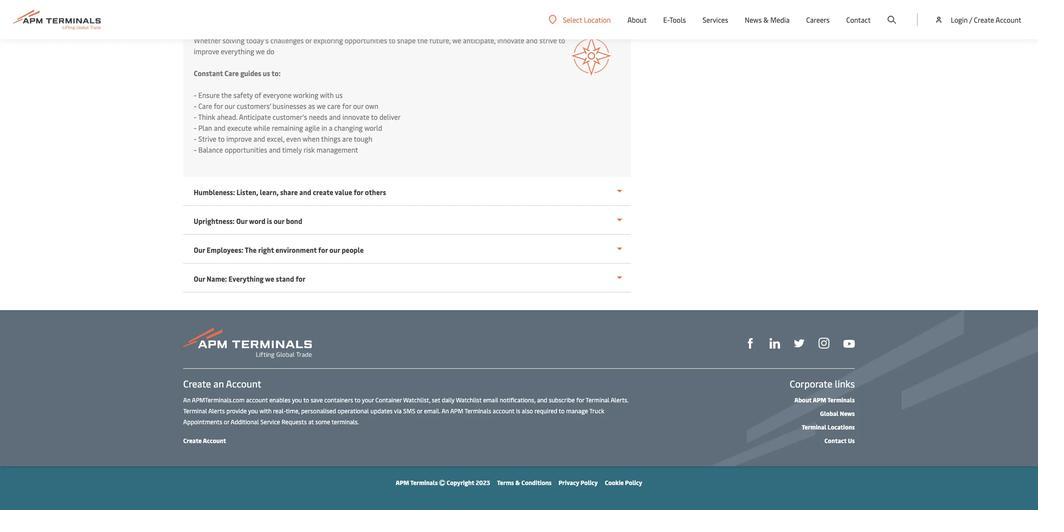 Task type: describe. For each thing, give the bounding box(es) containing it.
services
[[703, 15, 729, 25]]

via
[[394, 407, 402, 415]]

us inside - ensure the safety of everyone working with us - care for our customers' businesses as we care for our own - think ahead. anticipate customer's needs and innovate to deliver - plan and execute while remaining agile in a changing world - strive to improve and excel, even when things are tough - balance opportunities and timely risk management
[[336, 90, 343, 100]]

2 horizontal spatial terminal
[[802, 423, 827, 431]]

everything
[[229, 274, 264, 284]]

of
[[255, 90, 262, 100]]

anticipate,
[[463, 35, 496, 45]]

login
[[952, 15, 969, 25]]

2 vertical spatial terminals
[[411, 479, 438, 487]]

ensure
[[198, 90, 220, 100]]

we left do
[[256, 46, 265, 56]]

our employees: the right environment for our people
[[194, 245, 364, 255]]

with inside an apmterminals.com account enables you to save containers to your container watchlist, set daily watchlist email notifications, and subscribe for terminal alerts. terminal alerts provide you with real-time, personalised operational updates via sms or email. an apm terminals account is also required to manage truck appointments or additional service requests at some terminals.
[[260, 407, 272, 415]]

service
[[261, 418, 280, 426]]

the inside the whether solving today's challenges or exploring opportunities to shape the future, we anticipate, innovate and strive to improve everything we do
[[418, 35, 428, 45]]

to:
[[272, 68, 281, 78]]

3 - from the top
[[194, 112, 197, 122]]

our up ahead.
[[225, 101, 235, 111]]

are
[[343, 134, 353, 144]]

world
[[365, 123, 383, 133]]

0 horizontal spatial apm
[[396, 479, 409, 487]]

to left your on the bottom left of the page
[[355, 396, 361, 404]]

for up ahead.
[[214, 101, 223, 111]]

policy for privacy policy
[[581, 479, 598, 487]]

daily
[[442, 396, 455, 404]]

others
[[365, 187, 386, 197]]

twitter image
[[795, 338, 805, 349]]

environment
[[276, 245, 317, 255]]

create for create an account
[[183, 377, 211, 390]]

e-tools
[[664, 15, 686, 25]]

location
[[584, 15, 611, 24]]

alerts.
[[611, 396, 629, 404]]

for right stand
[[296, 274, 306, 284]]

required
[[535, 407, 558, 415]]

policy for cookie policy
[[626, 479, 643, 487]]

or inside the whether solving today's challenges or exploring opportunities to shape the future, we anticipate, innovate and strive to improve everything we do
[[306, 35, 312, 45]]

save
[[311, 396, 323, 404]]

strive
[[198, 134, 217, 144]]

cookie
[[605, 479, 624, 487]]

email.
[[424, 407, 441, 415]]

innovate inside - ensure the safety of everyone working with us - care for our customers' businesses as we care for our own - think ahead. anticipate customer's needs and innovate to deliver - plan and execute while remaining agile in a changing world - strive to improve and excel, even when things are tough - balance opportunities and timely risk management
[[343, 112, 370, 122]]

innovate inside the whether solving today's challenges or exploring opportunities to shape the future, we anticipate, innovate and strive to improve everything we do
[[498, 35, 525, 45]]

personalised
[[301, 407, 336, 415]]

instagram image
[[819, 338, 830, 349]]

select location button
[[549, 15, 611, 24]]

2023
[[476, 479, 490, 487]]

terms
[[497, 479, 514, 487]]

appointments
[[183, 418, 222, 426]]

0 vertical spatial us
[[263, 68, 270, 78]]

apm inside an apmterminals.com account enables you to save containers to your container watchlist, set daily watchlist email notifications, and subscribe for terminal alerts. terminal alerts provide you with real-time, personalised operational updates via sms or email. an apm terminals account is also required to manage truck appointments or additional service requests at some terminals.
[[451, 407, 464, 415]]

everything
[[221, 46, 254, 56]]

terminal locations
[[802, 423, 856, 431]]

listen,
[[237, 187, 258, 197]]

e-
[[664, 15, 670, 25]]

additional
[[231, 418, 259, 426]]

youtube image
[[844, 340, 856, 348]]

right
[[258, 245, 274, 255]]

plan
[[198, 123, 212, 133]]

care
[[328, 101, 341, 111]]

people
[[342, 245, 364, 255]]

share
[[280, 187, 298, 197]]

risk
[[304, 145, 315, 154]]

news & media
[[745, 15, 790, 25]]

& for news
[[764, 15, 769, 25]]

manage
[[567, 407, 589, 415]]

watchlist
[[456, 396, 482, 404]]

working
[[293, 90, 319, 100]]

truck
[[590, 407, 605, 415]]

- ensure the safety of everyone working with us - care for our customers' businesses as we care for our own - think ahead. anticipate customer's needs and innovate to deliver - plan and execute while remaining agile in a changing world - strive to improve and excel, even when things are tough - balance opportunities and timely risk management
[[194, 90, 401, 154]]

our for name:
[[194, 274, 205, 284]]

opportunities inside - ensure the safety of everyone working with us - care for our customers' businesses as we care for our own - think ahead. anticipate customer's needs and innovate to deliver - plan and execute while remaining agile in a changing world - strive to improve and excel, even when things are tough - balance opportunities and timely risk management
[[225, 145, 267, 154]]

sms
[[403, 407, 416, 415]]

while
[[254, 123, 270, 133]]

careers button
[[807, 0, 830, 39]]

watchlist,
[[404, 396, 431, 404]]

4 - from the top
[[194, 123, 197, 133]]

2 horizontal spatial terminals
[[828, 396, 856, 404]]

to left shape
[[389, 35, 396, 45]]

deliver
[[380, 112, 401, 122]]

anticipate
[[239, 112, 271, 122]]

learn,
[[260, 187, 279, 197]]

uprightness:
[[194, 216, 235, 226]]

e-tools button
[[664, 0, 686, 39]]

services button
[[703, 0, 729, 39]]

our left people
[[330, 245, 340, 255]]

0 vertical spatial an
[[183, 396, 191, 404]]

real-
[[273, 407, 286, 415]]

uprightness: our word is our bond
[[194, 216, 303, 226]]

and inside an apmterminals.com account enables you to save containers to your container watchlist, set daily watchlist email notifications, and subscribe for terminal alerts. terminal alerts provide you with real-time, personalised operational updates via sms or email. an apm terminals account is also required to manage truck appointments or additional service requests at some terminals.
[[537, 396, 548, 404]]

1 horizontal spatial care
[[225, 68, 239, 78]]

privacy policy link
[[559, 479, 598, 487]]

shape link
[[746, 337, 756, 349]]

customer's
[[273, 112, 307, 122]]

contant care image
[[572, 35, 614, 77]]

bond
[[286, 216, 303, 226]]

create for create account
[[183, 437, 202, 445]]

and down 'while'
[[254, 134, 265, 144]]

the inside - ensure the safety of everyone working with us - care for our customers' businesses as we care for our own - think ahead. anticipate customer's needs and innovate to deliver - plan and execute while remaining agile in a changing world - strive to improve and excel, even when things are tough - balance opportunities and timely risk management
[[221, 90, 232, 100]]

provide
[[227, 407, 247, 415]]

0 vertical spatial our
[[236, 216, 248, 226]]

to right strive
[[559, 35, 566, 45]]

customers'
[[237, 101, 271, 111]]

0 vertical spatial account
[[996, 15, 1022, 25]]

management
[[317, 145, 358, 154]]

subscribe
[[549, 396, 575, 404]]

cookie policy link
[[605, 479, 643, 487]]

2 - from the top
[[194, 101, 197, 111]]

terms & conditions link
[[497, 479, 552, 487]]

linkedin image
[[770, 338, 781, 349]]

strive
[[540, 35, 557, 45]]

0 vertical spatial terminal
[[586, 396, 610, 404]]

terminals inside an apmterminals.com account enables you to save containers to your container watchlist, set daily watchlist email notifications, and subscribe for terminal alerts. terminal alerts provide you with real-time, personalised operational updates via sms or email. an apm terminals account is also required to manage truck appointments or additional service requests at some terminals.
[[465, 407, 492, 415]]

we inside dropdown button
[[265, 274, 274, 284]]

timely
[[282, 145, 302, 154]]

select
[[563, 15, 583, 24]]



Task type: vqa. For each thing, say whether or not it's contained in the screenshot.
topmost Team
no



Task type: locate. For each thing, give the bounding box(es) containing it.
and inside humbleness: listen, learn, share and create value for others dropdown button
[[300, 187, 312, 197]]

1 horizontal spatial about
[[795, 396, 812, 404]]

0 vertical spatial is
[[267, 216, 272, 226]]

about button
[[628, 0, 647, 39]]

you up time,
[[292, 396, 302, 404]]

1 horizontal spatial opportunities
[[345, 35, 387, 45]]

to up world on the left top of the page
[[371, 112, 378, 122]]

create down appointments
[[183, 437, 202, 445]]

terms & conditions
[[497, 479, 552, 487]]

1 vertical spatial account
[[226, 377, 262, 390]]

for right value
[[354, 187, 364, 197]]

copyright
[[447, 479, 475, 487]]

login / create account
[[952, 15, 1022, 25]]

1 policy from the left
[[581, 479, 598, 487]]

1 horizontal spatial or
[[306, 35, 312, 45]]

account down appointments
[[203, 437, 226, 445]]

us
[[849, 437, 856, 445]]

improve down whether
[[194, 46, 219, 56]]

opportunities down execute
[[225, 145, 267, 154]]

0 horizontal spatial opportunities
[[225, 145, 267, 154]]

for
[[214, 101, 223, 111], [343, 101, 352, 111], [354, 187, 364, 197], [319, 245, 328, 255], [296, 274, 306, 284], [577, 396, 585, 404]]

0 horizontal spatial &
[[516, 479, 521, 487]]

facebook image
[[746, 338, 756, 349]]

0 vertical spatial &
[[764, 15, 769, 25]]

with inside - ensure the safety of everyone working with us - care for our customers' businesses as we care for our own - think ahead. anticipate customer's needs and innovate to deliver - plan and execute while remaining agile in a changing world - strive to improve and excel, even when things are tough - balance opportunities and timely risk management
[[320, 90, 334, 100]]

value
[[335, 187, 352, 197]]

1 vertical spatial us
[[336, 90, 343, 100]]

0 vertical spatial improve
[[194, 46, 219, 56]]

contact for contact
[[847, 15, 871, 25]]

1 horizontal spatial us
[[336, 90, 343, 100]]

&
[[764, 15, 769, 25], [516, 479, 521, 487]]

news
[[745, 15, 762, 25], [841, 410, 856, 418]]

policy right privacy
[[581, 479, 598, 487]]

care left guides
[[225, 68, 239, 78]]

our left name:
[[194, 274, 205, 284]]

today's
[[246, 35, 269, 45]]

policy
[[581, 479, 598, 487], [626, 479, 643, 487]]

humbleness: listen, learn, share and create value for others
[[194, 187, 386, 197]]

our left the word
[[236, 216, 248, 226]]

we right the "as"
[[317, 101, 326, 111]]

our employees: the right environment for our people button
[[183, 235, 631, 264]]

locations
[[828, 423, 856, 431]]

0 vertical spatial opportunities
[[345, 35, 387, 45]]

1 vertical spatial improve
[[227, 134, 252, 144]]

you up additional at the bottom of page
[[248, 407, 258, 415]]

as
[[308, 101, 315, 111]]

news inside popup button
[[745, 15, 762, 25]]

balance
[[198, 145, 223, 154]]

0 horizontal spatial or
[[224, 418, 230, 426]]

about for about
[[628, 15, 647, 25]]

the right shape
[[418, 35, 428, 45]]

login / create account link
[[935, 0, 1022, 39]]

the left 'safety'
[[221, 90, 232, 100]]

apm left ⓒ
[[396, 479, 409, 487]]

own
[[365, 101, 379, 111]]

1 horizontal spatial improve
[[227, 134, 252, 144]]

or right 'sms'
[[417, 407, 423, 415]]

news up 'locations'
[[841, 410, 856, 418]]

solving
[[223, 35, 245, 45]]

1 vertical spatial apm
[[451, 407, 464, 415]]

& inside popup button
[[764, 15, 769, 25]]

we inside - ensure the safety of everyone working with us - care for our customers' businesses as we care for our own - think ahead. anticipate customer's needs and innovate to deliver - plan and execute while remaining agile in a changing world - strive to improve and excel, even when things are tough - balance opportunities and timely risk management
[[317, 101, 326, 111]]

contact down 'locations'
[[825, 437, 847, 445]]

1 vertical spatial or
[[417, 407, 423, 415]]

0 vertical spatial or
[[306, 35, 312, 45]]

1 vertical spatial terminals
[[465, 407, 492, 415]]

0 vertical spatial contact
[[847, 15, 871, 25]]

operational
[[338, 407, 369, 415]]

notifications,
[[500, 396, 536, 404]]

global news
[[821, 410, 856, 418]]

or down alerts
[[224, 418, 230, 426]]

news left media
[[745, 15, 762, 25]]

policy right "cookie"
[[626, 479, 643, 487]]

create
[[975, 15, 995, 25], [183, 377, 211, 390], [183, 437, 202, 445]]

1 vertical spatial opportunities
[[225, 145, 267, 154]]

uprightness: our word is our bond button
[[183, 206, 631, 235]]

changing
[[334, 123, 363, 133]]

create account
[[183, 437, 226, 445]]

2 vertical spatial create
[[183, 437, 202, 445]]

careers
[[807, 15, 830, 25]]

contact for contact us
[[825, 437, 847, 445]]

account right "/"
[[996, 15, 1022, 25]]

with up the care
[[320, 90, 334, 100]]

global
[[821, 410, 839, 418]]

1 vertical spatial care
[[198, 101, 212, 111]]

needs
[[309, 112, 328, 122]]

account
[[996, 15, 1022, 25], [226, 377, 262, 390], [203, 437, 226, 445]]

account
[[246, 396, 268, 404], [493, 407, 515, 415]]

shape
[[397, 35, 416, 45]]

apm down corporate links
[[814, 396, 827, 404]]

1 horizontal spatial terminal
[[586, 396, 610, 404]]

to down subscribe
[[559, 407, 565, 415]]

fill 44 link
[[795, 337, 805, 349]]

terminal down 'global'
[[802, 423, 827, 431]]

an
[[183, 396, 191, 404], [442, 407, 449, 415]]

news & media button
[[745, 0, 790, 39]]

businesses
[[273, 101, 307, 111]]

containers
[[325, 396, 354, 404]]

tools
[[670, 15, 686, 25]]

terminal up appointments
[[183, 407, 207, 415]]

everyone
[[263, 90, 292, 100]]

updates
[[371, 407, 393, 415]]

account down email
[[493, 407, 515, 415]]

contact right the careers
[[847, 15, 871, 25]]

the
[[418, 35, 428, 45], [221, 90, 232, 100]]

1 vertical spatial create
[[183, 377, 211, 390]]

& right terms
[[516, 479, 521, 487]]

for right the care
[[343, 101, 352, 111]]

0 vertical spatial you
[[292, 396, 302, 404]]

we left stand
[[265, 274, 274, 284]]

conditions
[[522, 479, 552, 487]]

improve inside the whether solving today's challenges or exploring opportunities to shape the future, we anticipate, innovate and strive to improve everything we do
[[194, 46, 219, 56]]

is inside dropdown button
[[267, 216, 272, 226]]

when
[[303, 134, 320, 144]]

and inside the whether solving today's challenges or exploring opportunities to shape the future, we anticipate, innovate and strive to improve everything we do
[[526, 35, 538, 45]]

0 horizontal spatial us
[[263, 68, 270, 78]]

care up think
[[198, 101, 212, 111]]

0 vertical spatial create
[[975, 15, 995, 25]]

1 horizontal spatial news
[[841, 410, 856, 418]]

guides
[[241, 68, 261, 78]]

apmt footer logo image
[[183, 328, 312, 358]]

ⓒ
[[439, 479, 446, 487]]

5 - from the top
[[194, 134, 197, 144]]

& for terms
[[516, 479, 521, 487]]

and down excel, at the left top
[[269, 145, 281, 154]]

0 vertical spatial with
[[320, 90, 334, 100]]

links
[[836, 377, 856, 390]]

improve inside - ensure the safety of everyone working with us - care for our customers' businesses as we care for our own - think ahead. anticipate customer's needs and innovate to deliver - plan and execute while remaining agile in a changing world - strive to improve and excel, even when things are tough - balance opportunities and timely risk management
[[227, 134, 252, 144]]

1 vertical spatial account
[[493, 407, 515, 415]]

create left an
[[183, 377, 211, 390]]

1 horizontal spatial with
[[320, 90, 334, 100]]

create right "/"
[[975, 15, 995, 25]]

0 vertical spatial account
[[246, 396, 268, 404]]

contact us
[[825, 437, 856, 445]]

1 horizontal spatial innovate
[[498, 35, 525, 45]]

& left media
[[764, 15, 769, 25]]

an
[[214, 377, 224, 390]]

0 horizontal spatial the
[[221, 90, 232, 100]]

and down ahead.
[[214, 123, 226, 133]]

1 horizontal spatial apm
[[451, 407, 464, 415]]

1 vertical spatial news
[[841, 410, 856, 418]]

0 horizontal spatial with
[[260, 407, 272, 415]]

0 horizontal spatial policy
[[581, 479, 598, 487]]

is right the word
[[267, 216, 272, 226]]

1 vertical spatial about
[[795, 396, 812, 404]]

innovate right anticipate,
[[498, 35, 525, 45]]

account left enables
[[246, 396, 268, 404]]

1 vertical spatial innovate
[[343, 112, 370, 122]]

2 vertical spatial apm
[[396, 479, 409, 487]]

set
[[432, 396, 441, 404]]

and left strive
[[526, 35, 538, 45]]

1 vertical spatial terminal
[[183, 407, 207, 415]]

-
[[194, 90, 197, 100], [194, 101, 197, 111], [194, 112, 197, 122], [194, 123, 197, 133], [194, 134, 197, 144], [194, 145, 197, 154]]

remaining
[[272, 123, 303, 133]]

account right an
[[226, 377, 262, 390]]

0 vertical spatial about
[[628, 15, 647, 25]]

about down corporate
[[795, 396, 812, 404]]

our
[[225, 101, 235, 111], [353, 101, 364, 111], [274, 216, 285, 226], [330, 245, 340, 255]]

select location
[[563, 15, 611, 24]]

1 horizontal spatial terminals
[[465, 407, 492, 415]]

0 horizontal spatial innovate
[[343, 112, 370, 122]]

terminals down watchlist
[[465, 407, 492, 415]]

apmterminals.com
[[192, 396, 245, 404]]

0 vertical spatial terminals
[[828, 396, 856, 404]]

improve down execute
[[227, 134, 252, 144]]

0 horizontal spatial is
[[267, 216, 272, 226]]

corporate
[[790, 377, 833, 390]]

think
[[198, 112, 215, 122]]

6 - from the top
[[194, 145, 197, 154]]

1 horizontal spatial the
[[418, 35, 428, 45]]

0 vertical spatial apm
[[814, 396, 827, 404]]

terminals left ⓒ
[[411, 479, 438, 487]]

2 vertical spatial terminal
[[802, 423, 827, 431]]

the
[[245, 245, 257, 255]]

1 vertical spatial &
[[516, 479, 521, 487]]

about left e-
[[628, 15, 647, 25]]

our left the own
[[353, 101, 364, 111]]

an up appointments
[[183, 396, 191, 404]]

1 vertical spatial you
[[248, 407, 258, 415]]

0 horizontal spatial care
[[198, 101, 212, 111]]

0 horizontal spatial you
[[248, 407, 258, 415]]

stand
[[276, 274, 294, 284]]

0 vertical spatial care
[[225, 68, 239, 78]]

humbleness:
[[194, 187, 235, 197]]

in
[[322, 123, 327, 133]]

1 vertical spatial the
[[221, 90, 232, 100]]

you
[[292, 396, 302, 404], [248, 407, 258, 415]]

terminals up global news link
[[828, 396, 856, 404]]

us up the care
[[336, 90, 343, 100]]

our left employees:
[[194, 245, 205, 255]]

or left exploring
[[306, 35, 312, 45]]

1 vertical spatial our
[[194, 245, 205, 255]]

about
[[628, 15, 647, 25], [795, 396, 812, 404]]

our for employees:
[[194, 245, 205, 255]]

0 horizontal spatial about
[[628, 15, 647, 25]]

1 vertical spatial is
[[516, 407, 521, 415]]

1 - from the top
[[194, 90, 197, 100]]

0 horizontal spatial news
[[745, 15, 762, 25]]

word
[[249, 216, 266, 226]]

alerts
[[209, 407, 225, 415]]

1 horizontal spatial &
[[764, 15, 769, 25]]

1 horizontal spatial is
[[516, 407, 521, 415]]

safety
[[234, 90, 253, 100]]

for up manage on the right of the page
[[577, 396, 585, 404]]

and right the share on the top left of the page
[[300, 187, 312, 197]]

1 horizontal spatial you
[[292, 396, 302, 404]]

for right the environment at the left
[[319, 245, 328, 255]]

some
[[316, 418, 330, 426]]

2 policy from the left
[[626, 479, 643, 487]]

about for about apm terminals
[[795, 396, 812, 404]]

is inside an apmterminals.com account enables you to save containers to your container watchlist, set daily watchlist email notifications, and subscribe for terminal alerts. terminal alerts provide you with real-time, personalised operational updates via sms or email. an apm terminals account is also required to manage truck appointments or additional service requests at some terminals.
[[516, 407, 521, 415]]

1 horizontal spatial policy
[[626, 479, 643, 487]]

about apm terminals link
[[795, 396, 856, 404]]

2 horizontal spatial or
[[417, 407, 423, 415]]

terminals.
[[332, 418, 359, 426]]

is left also
[[516, 407, 521, 415]]

0 vertical spatial the
[[418, 35, 428, 45]]

1 vertical spatial an
[[442, 407, 449, 415]]

0 vertical spatial news
[[745, 15, 762, 25]]

0 horizontal spatial terminals
[[411, 479, 438, 487]]

an down the daily
[[442, 407, 449, 415]]

opportunities right exploring
[[345, 35, 387, 45]]

1 horizontal spatial an
[[442, 407, 449, 415]]

2 vertical spatial account
[[203, 437, 226, 445]]

innovate up changing
[[343, 112, 370, 122]]

us left to:
[[263, 68, 270, 78]]

opportunities
[[345, 35, 387, 45], [225, 145, 267, 154]]

opportunities inside the whether solving today's challenges or exploring opportunities to shape the future, we anticipate, innovate and strive to improve everything we do
[[345, 35, 387, 45]]

our left bond
[[274, 216, 285, 226]]

apm terminals ⓒ copyright 2023
[[396, 479, 490, 487]]

terminal locations link
[[802, 423, 856, 431]]

0 horizontal spatial terminal
[[183, 407, 207, 415]]

0 horizontal spatial an
[[183, 396, 191, 404]]

0 horizontal spatial improve
[[194, 46, 219, 56]]

employees:
[[207, 245, 244, 255]]

or
[[306, 35, 312, 45], [417, 407, 423, 415], [224, 418, 230, 426]]

terminal
[[586, 396, 610, 404], [183, 407, 207, 415], [802, 423, 827, 431]]

1 horizontal spatial account
[[493, 407, 515, 415]]

excel,
[[267, 134, 285, 144]]

our name: everything we stand for
[[194, 274, 306, 284]]

requests
[[282, 418, 307, 426]]

and down the care
[[329, 112, 341, 122]]

and
[[526, 35, 538, 45], [329, 112, 341, 122], [214, 123, 226, 133], [254, 134, 265, 144], [269, 145, 281, 154], [300, 187, 312, 197], [537, 396, 548, 404]]

2 vertical spatial or
[[224, 418, 230, 426]]

to right the strive
[[218, 134, 225, 144]]

care inside - ensure the safety of everyone working with us - care for our customers' businesses as we care for our own - think ahead. anticipate customer's needs and innovate to deliver - plan and execute while remaining agile in a changing world - strive to improve and excel, even when things are tough - balance opportunities and timely risk management
[[198, 101, 212, 111]]

0 horizontal spatial account
[[246, 396, 268, 404]]

2 horizontal spatial apm
[[814, 396, 827, 404]]

1 vertical spatial contact
[[825, 437, 847, 445]]

we right future,
[[453, 35, 462, 45]]

and up required at the right of page
[[537, 396, 548, 404]]

to left the save in the bottom of the page
[[304, 396, 309, 404]]

for inside an apmterminals.com account enables you to save containers to your container watchlist, set daily watchlist email notifications, and subscribe for terminal alerts. terminal alerts provide you with real-time, personalised operational updates via sms or email. an apm terminals account is also required to manage truck appointments or additional service requests at some terminals.
[[577, 396, 585, 404]]

also
[[522, 407, 533, 415]]

with up service
[[260, 407, 272, 415]]

2 vertical spatial our
[[194, 274, 205, 284]]

0 vertical spatial innovate
[[498, 35, 525, 45]]

1 vertical spatial with
[[260, 407, 272, 415]]

name:
[[207, 274, 227, 284]]

terminal up the truck
[[586, 396, 610, 404]]

apm down the daily
[[451, 407, 464, 415]]



